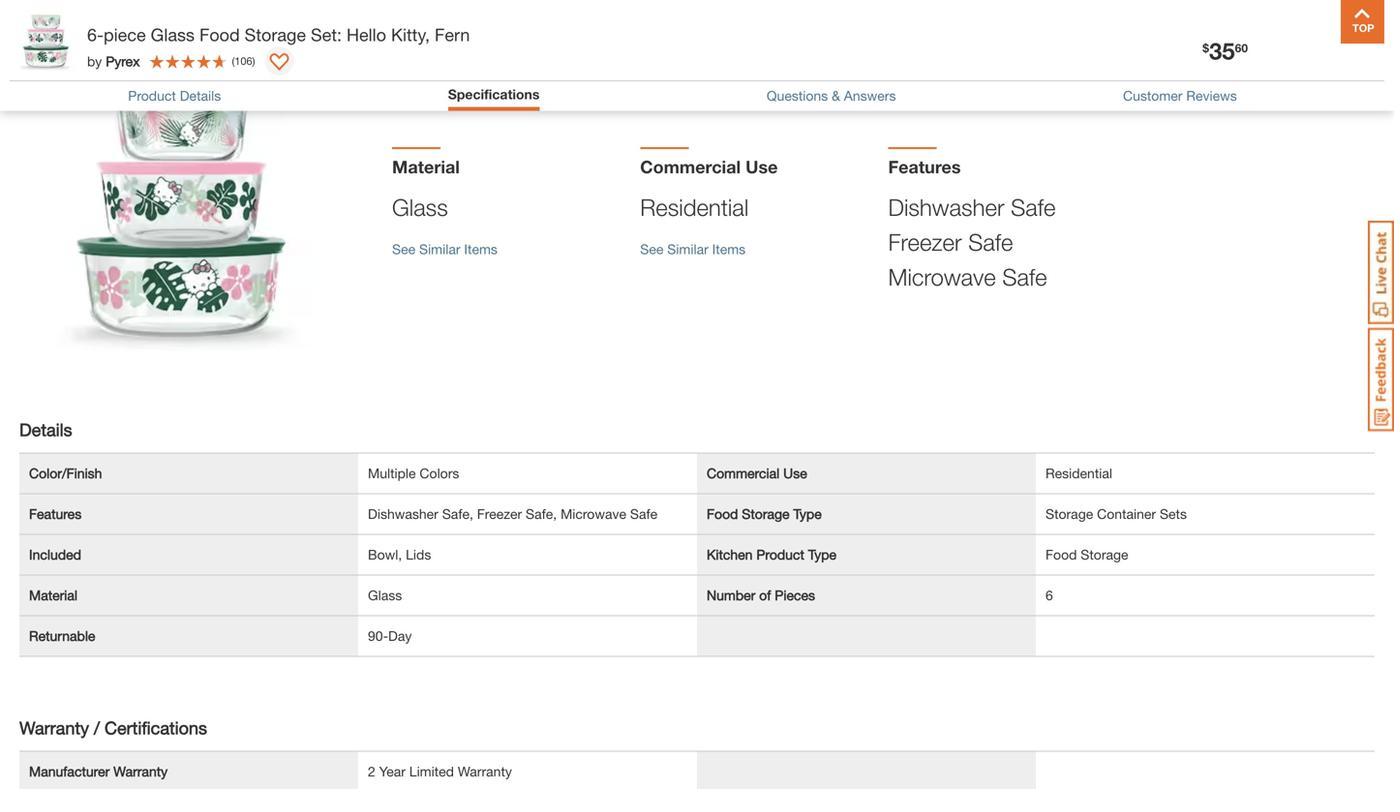 Task type: describe. For each thing, give the bounding box(es) containing it.
10pm
[[198, 37, 239, 56]]

0 horizontal spatial specifications
[[10, 2, 127, 23]]

by pyrex
[[87, 53, 140, 69]]

number
[[707, 587, 756, 603]]

see similar items for residential
[[640, 241, 746, 257]]

product details
[[128, 88, 221, 104]]

product image image
[[15, 10, 77, 73]]

multiple colors
[[368, 465, 459, 481]]

food for food storage type
[[707, 506, 738, 522]]

90-
[[368, 628, 388, 644]]

product image
[[39, 73, 324, 359]]

0 horizontal spatial product
[[128, 88, 176, 104]]

dishwasher safe, freezer safe, microwave safe
[[368, 506, 658, 522]]

1 vertical spatial use
[[784, 465, 807, 481]]

$
[[1203, 41, 1210, 55]]

$ 35 60
[[1203, 37, 1248, 64]]

se austin 10pm
[[124, 37, 239, 56]]

1 horizontal spatial features
[[889, 156, 961, 177]]

dishwasher for dishwasher safe, freezer safe, microwave safe
[[368, 506, 439, 522]]

by
[[87, 53, 102, 69]]

0 horizontal spatial warranty
[[19, 718, 89, 738]]

1 vertical spatial glass
[[392, 194, 448, 221]]

bowl,
[[368, 547, 402, 563]]

colors
[[420, 465, 459, 481]]

1 vertical spatial commercial use
[[707, 465, 807, 481]]

warranty / certifications
[[19, 718, 207, 738]]

storage up food storage
[[1046, 506, 1094, 522]]

items for glass
[[464, 241, 498, 257]]

1 horizontal spatial material
[[392, 156, 460, 177]]

similar for glass
[[419, 241, 461, 257]]

0 horizontal spatial residential
[[640, 194, 749, 221]]

)
[[252, 55, 255, 67]]

piece
[[104, 24, 146, 45]]

(
[[232, 55, 235, 67]]

pieces
[[775, 587, 815, 603]]

2 year limited warranty
[[368, 764, 512, 780]]

90-day
[[368, 628, 412, 644]]

1 safe, from the left
[[442, 506, 473, 522]]

What can we help you find today? search field
[[384, 26, 916, 67]]

top button
[[1341, 0, 1385, 44]]

1 vertical spatial commercial
[[707, 465, 780, 481]]

0 vertical spatial commercial
[[640, 156, 741, 177]]

se
[[124, 37, 142, 56]]

austin
[[147, 37, 190, 56]]

day
[[388, 628, 412, 644]]

included
[[29, 547, 81, 563]]

1 horizontal spatial product
[[757, 547, 805, 563]]

6-
[[87, 24, 104, 45]]

1 vertical spatial material
[[29, 587, 78, 603]]

bowl, lids
[[368, 547, 431, 563]]

see for residential
[[640, 241, 664, 257]]

reviews
[[1187, 88, 1237, 104]]

6-piece glass food storage set: hello kitty, fern
[[87, 24, 470, 45]]

multiple
[[368, 465, 416, 481]]

( 106 )
[[232, 55, 255, 67]]

storage down storage container sets
[[1081, 547, 1129, 563]]

78704 button
[[282, 37, 349, 56]]

see similar items for glass
[[392, 241, 498, 257]]

0 vertical spatial details
[[180, 88, 221, 104]]

&
[[832, 88, 841, 104]]

0 horizontal spatial food
[[200, 24, 240, 45]]



Task type: locate. For each thing, give the bounding box(es) containing it.
type for food storage type
[[794, 506, 822, 522]]

0 horizontal spatial items
[[464, 241, 498, 257]]

0 horizontal spatial details
[[19, 419, 72, 440]]

product down pyrex
[[128, 88, 176, 104]]

2 horizontal spatial warranty
[[458, 764, 512, 780]]

material
[[392, 156, 460, 177], [29, 587, 78, 603]]

1 horizontal spatial similar
[[668, 241, 709, 257]]

use
[[746, 156, 778, 177], [784, 465, 807, 481]]

0 vertical spatial microwave
[[889, 263, 996, 291]]

1 horizontal spatial safe,
[[526, 506, 557, 522]]

2 vertical spatial glass
[[368, 587, 402, 603]]

1 horizontal spatial dishwasher
[[889, 194, 1005, 221]]

see for glass
[[392, 241, 416, 257]]

dishwasher safe freezer safe microwave safe
[[889, 194, 1056, 291]]

storage up kitchen product type
[[742, 506, 790, 522]]

warranty right limited
[[458, 764, 512, 780]]

container
[[1097, 506, 1156, 522]]

0 horizontal spatial microwave
[[561, 506, 627, 522]]

type up kitchen product type
[[794, 506, 822, 522]]

details down '10pm' on the left of the page
[[180, 88, 221, 104]]

food up 6
[[1046, 547, 1077, 563]]

2 vertical spatial food
[[1046, 547, 1077, 563]]

microwave for safe,
[[561, 506, 627, 522]]

customer reviews button
[[1123, 88, 1237, 104], [1123, 88, 1237, 104]]

0 horizontal spatial freezer
[[477, 506, 522, 522]]

2 similar from the left
[[668, 241, 709, 257]]

see
[[392, 241, 416, 257], [640, 241, 664, 257]]

0 horizontal spatial safe,
[[442, 506, 473, 522]]

0 vertical spatial specifications
[[10, 2, 127, 23]]

product up pieces
[[757, 547, 805, 563]]

color/finish
[[29, 465, 102, 481]]

0 vertical spatial features
[[889, 156, 961, 177]]

glass
[[151, 24, 195, 45], [392, 194, 448, 221], [368, 587, 402, 603]]

type for kitchen product type
[[808, 547, 837, 563]]

0 vertical spatial product
[[128, 88, 176, 104]]

certifications
[[105, 718, 207, 738]]

0 vertical spatial food
[[200, 24, 240, 45]]

1 horizontal spatial items
[[712, 241, 746, 257]]

live chat image
[[1368, 221, 1395, 324]]

product
[[128, 88, 176, 104], [757, 547, 805, 563]]

specifications button
[[0, 0, 1395, 54], [448, 86, 540, 106], [448, 86, 540, 102]]

0 vertical spatial freezer
[[889, 229, 962, 256]]

questions & answers button
[[767, 88, 896, 104], [767, 88, 896, 104]]

1 vertical spatial residential
[[1046, 465, 1113, 481]]

food up (
[[200, 24, 240, 45]]

year
[[379, 764, 406, 780]]

similar
[[419, 241, 461, 257], [668, 241, 709, 257]]

storage up display image
[[245, 24, 306, 45]]

use down questions
[[746, 156, 778, 177]]

dishwasher for dishwasher safe freezer safe microwave safe
[[889, 194, 1005, 221]]

freezer for safe
[[889, 229, 962, 256]]

0 horizontal spatial see similar items
[[392, 241, 498, 257]]

1 horizontal spatial warranty
[[113, 764, 168, 780]]

manufacturer
[[29, 764, 110, 780]]

0 horizontal spatial dishwasher
[[368, 506, 439, 522]]

lids
[[406, 547, 431, 563]]

1 items from the left
[[464, 241, 498, 257]]

kitchen product type
[[707, 547, 837, 563]]

kitchen
[[707, 547, 753, 563]]

freezer for safe,
[[477, 506, 522, 522]]

type
[[794, 506, 822, 522], [808, 547, 837, 563]]

1 similar from the left
[[419, 241, 461, 257]]

0 vertical spatial use
[[746, 156, 778, 177]]

2 safe, from the left
[[526, 506, 557, 522]]

0 vertical spatial residential
[[640, 194, 749, 221]]

items
[[464, 241, 498, 257], [712, 241, 746, 257]]

2 see similar items from the left
[[640, 241, 746, 257]]

specifications up 6-
[[10, 2, 127, 23]]

0 vertical spatial type
[[794, 506, 822, 522]]

dishwasher inside dishwasher safe freezer safe microwave safe
[[889, 194, 1005, 221]]

6
[[1046, 587, 1054, 603]]

of
[[759, 587, 771, 603]]

similar for residential
[[668, 241, 709, 257]]

1 vertical spatial product
[[757, 547, 805, 563]]

limited
[[409, 764, 454, 780]]

display image
[[270, 53, 289, 73]]

safe
[[1011, 194, 1056, 221], [969, 229, 1013, 256], [1003, 263, 1048, 291], [630, 506, 658, 522]]

warranty left '/'
[[19, 718, 89, 738]]

set:
[[311, 24, 342, 45]]

freezer
[[889, 229, 962, 256], [477, 506, 522, 522]]

food up kitchen
[[707, 506, 738, 522]]

0 horizontal spatial material
[[29, 587, 78, 603]]

features up included
[[29, 506, 82, 522]]

1 horizontal spatial see
[[640, 241, 664, 257]]

use up the 'food storage type'
[[784, 465, 807, 481]]

warranty
[[19, 718, 89, 738], [113, 764, 168, 780], [458, 764, 512, 780]]

0 horizontal spatial use
[[746, 156, 778, 177]]

type up pieces
[[808, 547, 837, 563]]

pyrex
[[106, 53, 140, 69]]

commercial use
[[640, 156, 778, 177], [707, 465, 807, 481]]

35
[[1210, 37, 1235, 64]]

storage
[[245, 24, 306, 45], [742, 506, 790, 522], [1046, 506, 1094, 522], [1081, 547, 1129, 563]]

2 items from the left
[[712, 241, 746, 257]]

safe,
[[442, 506, 473, 522], [526, 506, 557, 522]]

/
[[94, 718, 100, 738]]

2
[[368, 764, 376, 780]]

features up dishwasher safe freezer safe microwave safe
[[889, 156, 961, 177]]

0 horizontal spatial features
[[29, 506, 82, 522]]

sets
[[1160, 506, 1187, 522]]

1 see similar items from the left
[[392, 241, 498, 257]]

1 vertical spatial freezer
[[477, 506, 522, 522]]

commercial
[[640, 156, 741, 177], [707, 465, 780, 481]]

food storage
[[1046, 547, 1129, 563]]

freezer inside dishwasher safe freezer safe microwave safe
[[889, 229, 962, 256]]

1 horizontal spatial see similar items
[[640, 241, 746, 257]]

questions & answers
[[767, 88, 896, 104]]

number of pieces
[[707, 587, 815, 603]]

0 horizontal spatial see
[[392, 241, 416, 257]]

see similar items
[[392, 241, 498, 257], [640, 241, 746, 257]]

0 vertical spatial dishwasher
[[889, 194, 1005, 221]]

60
[[1235, 41, 1248, 55]]

microwave
[[889, 263, 996, 291], [561, 506, 627, 522]]

customer
[[1123, 88, 1183, 104]]

1 see from the left
[[392, 241, 416, 257]]

2 see from the left
[[640, 241, 664, 257]]

items for residential
[[712, 241, 746, 257]]

microwave inside dishwasher safe freezer safe microwave safe
[[889, 263, 996, 291]]

feedback link image
[[1368, 327, 1395, 432]]

1 horizontal spatial food
[[707, 506, 738, 522]]

specifications
[[10, 2, 127, 23], [448, 86, 540, 102]]

1 vertical spatial microwave
[[561, 506, 627, 522]]

residential
[[640, 194, 749, 221], [1046, 465, 1113, 481]]

78704
[[305, 37, 348, 56]]

returnable
[[29, 628, 95, 644]]

1 horizontal spatial specifications
[[448, 86, 540, 102]]

fern
[[435, 24, 470, 45]]

1 vertical spatial details
[[19, 419, 72, 440]]

product details button
[[128, 88, 221, 104], [128, 88, 221, 104]]

1 vertical spatial specifications
[[448, 86, 540, 102]]

customer reviews
[[1123, 88, 1237, 104]]

specifications down fern
[[448, 86, 540, 102]]

0 vertical spatial commercial use
[[640, 156, 778, 177]]

food for food storage
[[1046, 547, 1077, 563]]

0 horizontal spatial similar
[[419, 241, 461, 257]]

2 horizontal spatial food
[[1046, 547, 1077, 563]]

microwave for safe
[[889, 263, 996, 291]]

0 vertical spatial material
[[392, 156, 460, 177]]

features
[[889, 156, 961, 177], [29, 506, 82, 522]]

dishwasher
[[889, 194, 1005, 221], [368, 506, 439, 522]]

food storage type
[[707, 506, 822, 522]]

106
[[235, 55, 252, 67]]

click to redirect to view my cart page image
[[1335, 23, 1358, 46]]

warranty down certifications
[[113, 764, 168, 780]]

1 vertical spatial dishwasher
[[368, 506, 439, 522]]

answers
[[844, 88, 896, 104]]

kitty,
[[391, 24, 430, 45]]

1 horizontal spatial microwave
[[889, 263, 996, 291]]

details
[[180, 88, 221, 104], [19, 419, 72, 440]]

1 horizontal spatial details
[[180, 88, 221, 104]]

the home depot logo image
[[15, 15, 77, 77]]

1 horizontal spatial freezer
[[889, 229, 962, 256]]

1 horizontal spatial use
[[784, 465, 807, 481]]

questions
[[767, 88, 828, 104]]

1 vertical spatial type
[[808, 547, 837, 563]]

1 vertical spatial features
[[29, 506, 82, 522]]

hello
[[347, 24, 386, 45]]

0 vertical spatial glass
[[151, 24, 195, 45]]

1 horizontal spatial residential
[[1046, 465, 1113, 481]]

storage container sets
[[1046, 506, 1187, 522]]

1 vertical spatial food
[[707, 506, 738, 522]]

details up color/finish
[[19, 419, 72, 440]]

manufacturer warranty
[[29, 764, 168, 780]]

food
[[200, 24, 240, 45], [707, 506, 738, 522], [1046, 547, 1077, 563]]



Task type: vqa. For each thing, say whether or not it's contained in the screenshot.


